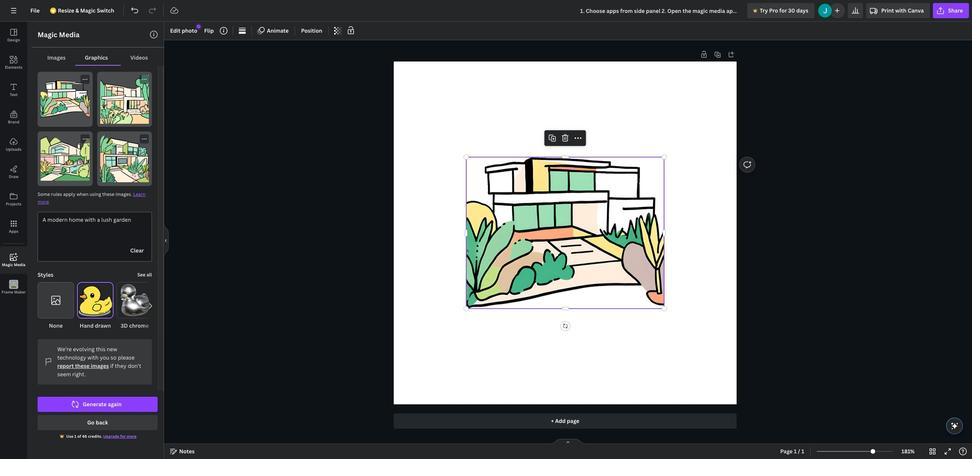 Task type: describe. For each thing, give the bounding box(es) containing it.
main menu bar
[[0, 0, 972, 22]]

3 group from the left
[[117, 282, 153, 330]]

Enter 5+ words to describe... text field
[[38, 212, 152, 245]]

2 group from the left
[[77, 282, 114, 330]]

side panel tab list
[[0, 22, 27, 301]]

Design title text field
[[574, 3, 744, 18]]



Task type: vqa. For each thing, say whether or not it's contained in the screenshot.
2nd group from the right
yes



Task type: locate. For each thing, give the bounding box(es) containing it.
1 horizontal spatial group
[[77, 282, 114, 330]]

a modern home with a lush garden image
[[38, 72, 92, 127], [97, 72, 152, 127], [38, 131, 92, 186], [97, 131, 152, 186]]

group
[[38, 282, 74, 330], [77, 282, 114, 330], [117, 282, 153, 330]]

hide image
[[164, 222, 169, 259]]

1 group from the left
[[38, 282, 74, 330]]

0 horizontal spatial group
[[38, 282, 74, 330]]

2 horizontal spatial group
[[117, 282, 153, 330]]

show pages image
[[550, 439, 586, 445]]

Zoom button
[[896, 445, 921, 458]]



